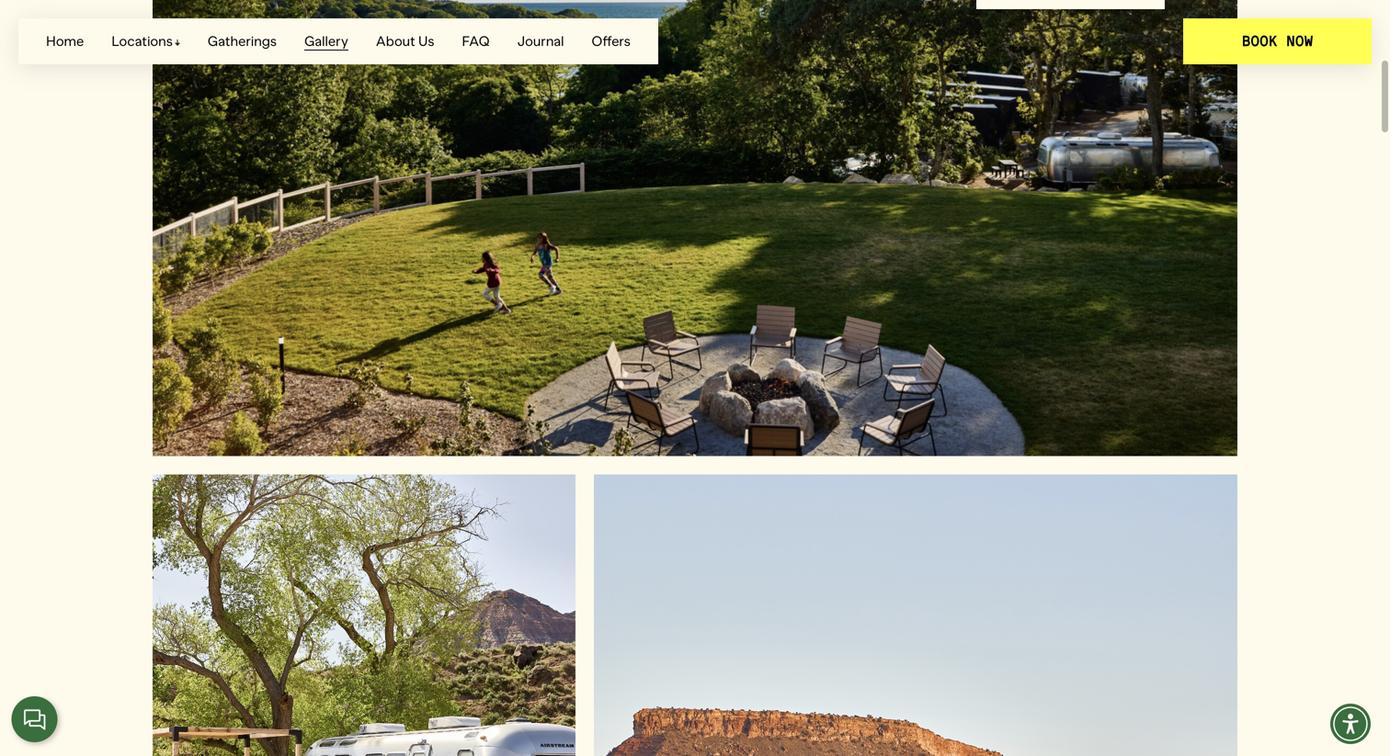 Task type: locate. For each thing, give the bounding box(es) containing it.
grass image
[[153, 0, 1238, 457]]

about us link
[[376, 33, 434, 50]]

home
[[46, 33, 84, 50]]

book
[[1242, 32, 1278, 50]]

journal link
[[518, 33, 564, 50]]

gatherings
[[208, 33, 277, 50]]

faq
[[462, 33, 490, 50]]

faq link
[[462, 33, 490, 50]]

gatherings link
[[208, 33, 277, 50]]

book now button
[[1184, 18, 1372, 64]]

about us
[[376, 33, 434, 50]]

about
[[376, 33, 416, 50]]

offers
[[592, 33, 631, 50]]



Task type: describe. For each thing, give the bounding box(es) containing it.
offers link
[[592, 33, 631, 50]]

us
[[418, 33, 434, 50]]

now
[[1287, 32, 1313, 50]]

chair image
[[153, 475, 576, 757]]

book now banner
[[0, 0, 1390, 83]]

gallery
[[304, 33, 348, 50]]

locations
[[111, 33, 173, 50]]

journal
[[518, 33, 564, 50]]

gallery link
[[304, 33, 348, 51]]

a building with a mountain in the background image
[[594, 475, 1238, 757]]

locations link
[[111, 33, 180, 50]]

book now
[[1242, 32, 1313, 50]]

home link
[[46, 33, 84, 50]]



Task type: vqa. For each thing, say whether or not it's contained in the screenshot.
BOOK NOW BANNER
yes



